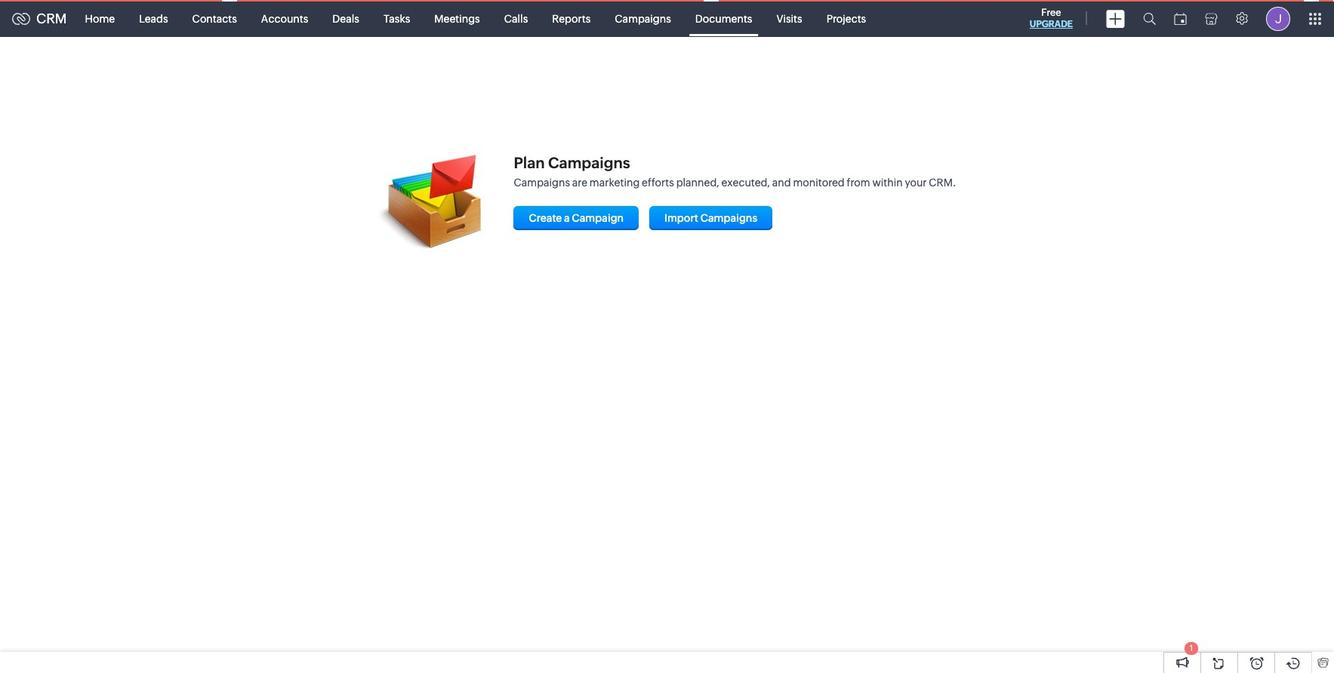 Task type: vqa. For each thing, say whether or not it's contained in the screenshot.
image
no



Task type: locate. For each thing, give the bounding box(es) containing it.
import campaigns
[[665, 212, 758, 224]]

campaigns link
[[603, 0, 683, 37]]

plan campaigns campaigns are marketing efforts planned, executed, and monitored from within your crm.
[[514, 154, 957, 189]]

import campaigns button
[[650, 206, 773, 230]]

plan
[[514, 154, 545, 171]]

campaigns down plan
[[514, 177, 570, 189]]

visits
[[777, 12, 803, 25]]

create
[[529, 212, 562, 224]]

campaigns inside "link"
[[615, 12, 671, 25]]

documents link
[[683, 0, 765, 37]]

monitored
[[793, 177, 845, 189]]

leads
[[139, 12, 168, 25]]

profile image
[[1267, 6, 1291, 31]]

campaigns right the 'reports' link
[[615, 12, 671, 25]]

tasks
[[384, 12, 410, 25]]

create menu element
[[1098, 0, 1135, 37]]

calendar image
[[1175, 12, 1187, 25]]

reports link
[[540, 0, 603, 37]]

contacts link
[[180, 0, 249, 37]]

profile element
[[1258, 0, 1300, 37]]

your
[[905, 177, 927, 189]]

crm.
[[929, 177, 957, 189]]

campaigns up are
[[548, 154, 630, 171]]

deals
[[333, 12, 360, 25]]

campaigns
[[615, 12, 671, 25], [548, 154, 630, 171], [514, 177, 570, 189], [701, 212, 758, 224]]

from
[[847, 177, 871, 189]]

tasks link
[[372, 0, 422, 37]]

home link
[[73, 0, 127, 37]]

campaign
[[572, 212, 624, 224]]

leads link
[[127, 0, 180, 37]]

meetings
[[435, 12, 480, 25]]

campaigns down executed,
[[701, 212, 758, 224]]

logo image
[[12, 12, 30, 25]]



Task type: describe. For each thing, give the bounding box(es) containing it.
meetings link
[[422, 0, 492, 37]]

executed,
[[722, 177, 770, 189]]

calls link
[[492, 0, 540, 37]]

create menu image
[[1107, 9, 1126, 28]]

documents
[[696, 12, 753, 25]]

accounts link
[[249, 0, 321, 37]]

free upgrade
[[1030, 7, 1073, 29]]

reports
[[552, 12, 591, 25]]

and
[[773, 177, 791, 189]]

projects link
[[815, 0, 879, 37]]

a
[[564, 212, 570, 224]]

are
[[572, 177, 588, 189]]

free
[[1042, 7, 1062, 18]]

crm
[[36, 11, 67, 26]]

contacts
[[192, 12, 237, 25]]

planned,
[[677, 177, 720, 189]]

home
[[85, 12, 115, 25]]

crm link
[[12, 11, 67, 26]]

accounts
[[261, 12, 308, 25]]

marketing
[[590, 177, 640, 189]]

create a campaign
[[529, 212, 624, 224]]

visits link
[[765, 0, 815, 37]]

projects
[[827, 12, 867, 25]]

search image
[[1144, 12, 1156, 25]]

1
[[1190, 644, 1194, 653]]

create a campaign button
[[514, 206, 639, 230]]

upgrade
[[1030, 19, 1073, 29]]

efforts
[[642, 177, 674, 189]]

import
[[665, 212, 699, 224]]

deals link
[[321, 0, 372, 37]]

campaigns inside button
[[701, 212, 758, 224]]

search element
[[1135, 0, 1166, 37]]

within
[[873, 177, 903, 189]]

calls
[[504, 12, 528, 25]]



